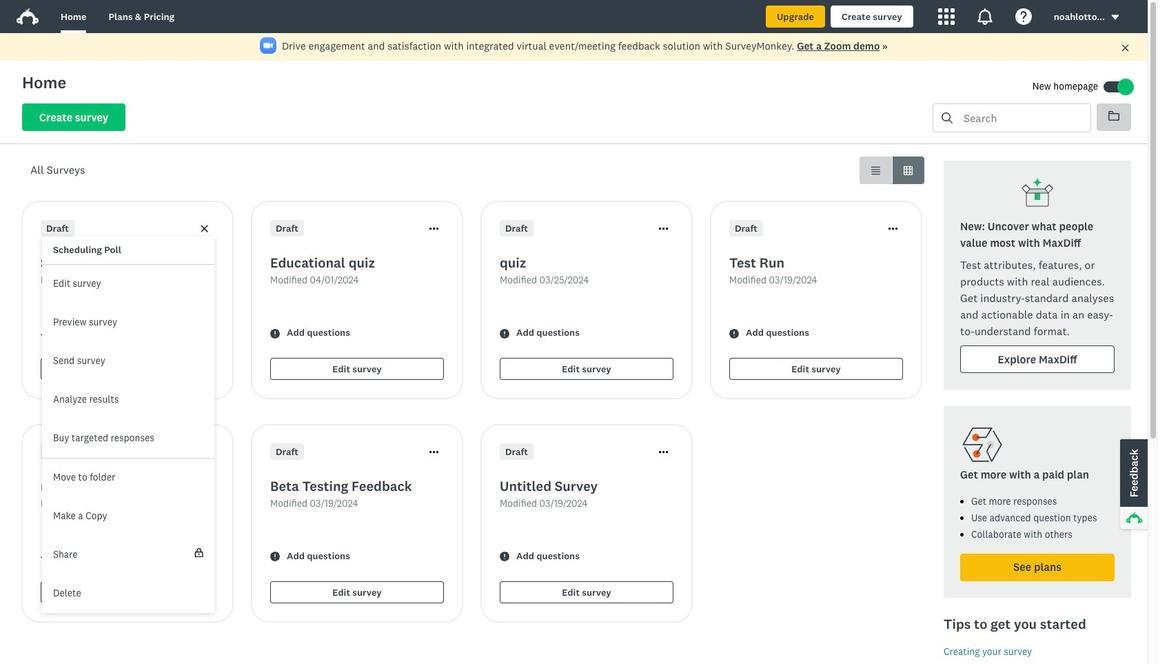 Task type: vqa. For each thing, say whether or not it's contained in the screenshot.
the topmost No issues image
yes



Task type: locate. For each thing, give the bounding box(es) containing it.
brand logo image
[[17, 6, 39, 28], [17, 8, 39, 25]]

x image
[[1122, 43, 1131, 52]]

this is a paid feature image
[[195, 548, 203, 557]]

folders image
[[1109, 111, 1120, 121]]

menu
[[42, 237, 215, 613]]

no issues image
[[41, 329, 50, 338]]

search image
[[942, 112, 953, 123], [942, 112, 953, 123]]

folders image
[[1109, 110, 1120, 121]]

help icon image
[[1016, 8, 1032, 25]]

warning image
[[500, 329, 510, 338], [500, 552, 510, 562]]

1 vertical spatial warning image
[[500, 552, 510, 562]]

dropdown arrow icon image
[[1111, 13, 1121, 22], [1112, 15, 1120, 20]]

group
[[860, 157, 925, 184]]

notification center icon image
[[977, 8, 994, 25]]

products icon image
[[939, 8, 955, 25], [939, 8, 955, 25]]

warning image
[[270, 329, 280, 338], [730, 329, 739, 338], [270, 552, 280, 562]]

0 vertical spatial warning image
[[500, 329, 510, 338]]



Task type: describe. For each thing, give the bounding box(es) containing it.
1 warning image from the top
[[500, 329, 510, 338]]

response based pricing icon image
[[961, 423, 1005, 467]]

Search text field
[[953, 104, 1091, 132]]

no issues image
[[41, 552, 50, 562]]

1 brand logo image from the top
[[17, 6, 39, 28]]

2 warning image from the top
[[500, 552, 510, 562]]

2 brand logo image from the top
[[17, 8, 39, 25]]

this is a paid feature image
[[194, 548, 203, 557]]

max diff icon image
[[1022, 177, 1055, 210]]



